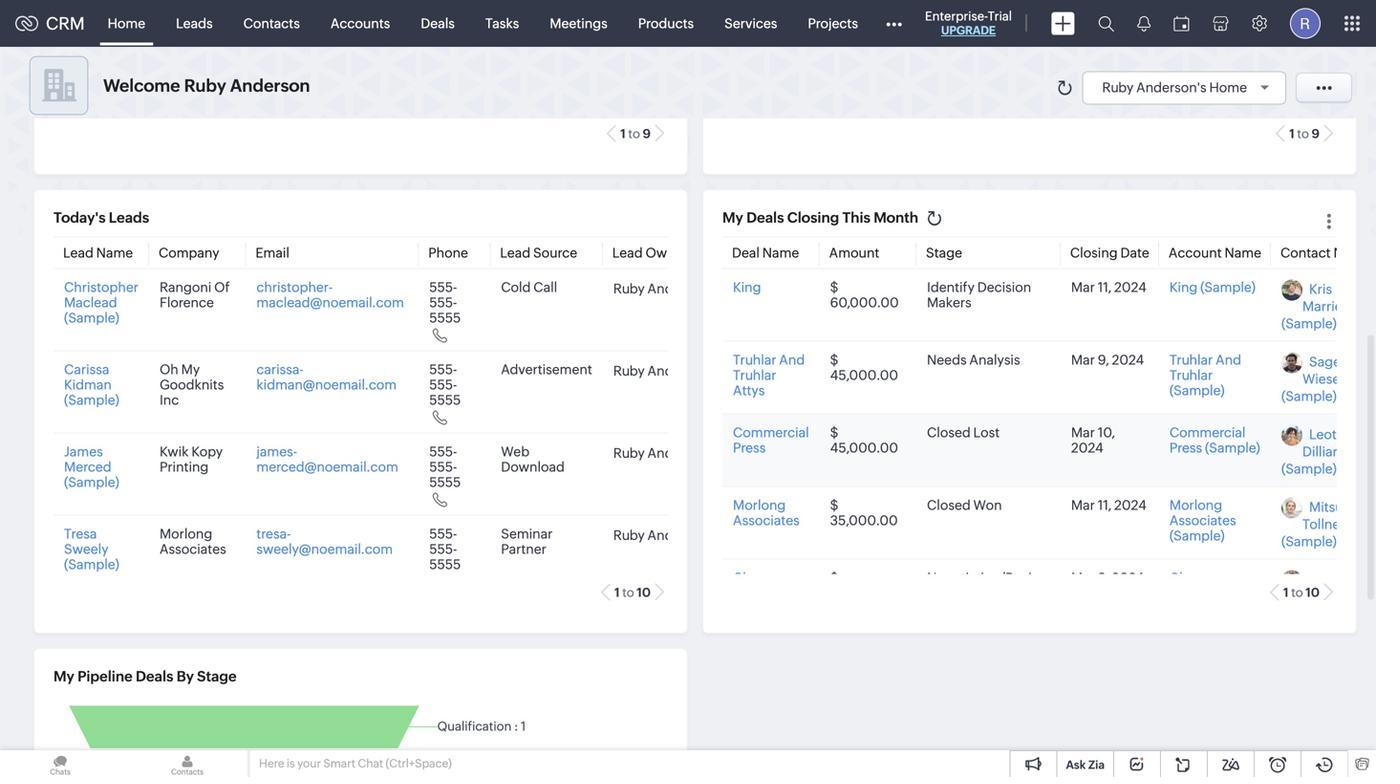 Task type: describe. For each thing, give the bounding box(es) containing it.
email link
[[256, 245, 290, 261]]

search image
[[1099, 15, 1115, 32]]

king (sample) link
[[1170, 280, 1256, 295]]

60,000.00
[[830, 295, 899, 310]]

4 555- from the top
[[430, 377, 457, 392]]

0 horizontal spatial home
[[108, 16, 145, 31]]

mitsue tollner (sample)
[[1282, 500, 1352, 549]]

signals image
[[1138, 15, 1151, 32]]

christopher
[[64, 280, 139, 295]]

trial
[[988, 9, 1012, 23]]

leota dilliard (sample) link
[[1282, 427, 1346, 477]]

leota
[[1310, 427, 1345, 442]]

profile element
[[1279, 0, 1333, 46]]

kidman@noemail.com
[[257, 377, 397, 392]]

maclead
[[64, 295, 117, 310]]

kris marrier (sample) link
[[1282, 282, 1348, 331]]

0 vertical spatial deals
[[421, 16, 455, 31]]

2024 for chapman (sample)
[[1112, 570, 1145, 586]]

$ 35,000.00
[[830, 498, 898, 528]]

$ for chapman
[[830, 570, 839, 586]]

today's leads
[[54, 209, 149, 226]]

6 555- from the top
[[430, 459, 457, 475]]

1 vertical spatial closing
[[1071, 245, 1118, 261]]

associates for morlong associates link
[[733, 513, 800, 528]]

lead owner
[[613, 245, 688, 261]]

ask zia
[[1066, 759, 1105, 772]]

home link
[[92, 0, 161, 46]]

truhlar and truhlar attys
[[733, 352, 805, 398]]

merced
[[64, 459, 112, 475]]

christopher-
[[257, 280, 333, 295]]

4 555- 555- 5555 from the top
[[430, 526, 461, 572]]

tresa- sweely@noemail.com link
[[257, 526, 393, 557]]

account
[[1169, 245, 1223, 261]]

account name
[[1169, 245, 1262, 261]]

lead source link
[[500, 245, 578, 261]]

ruby anderson for advertisement
[[614, 363, 709, 378]]

my pipeline deals by stage
[[54, 668, 237, 685]]

carissa- kidman@noemail.com link
[[257, 362, 397, 392]]

mar 9, 2024 for chapman (sample)
[[1072, 570, 1145, 586]]

$ for king
[[830, 280, 839, 295]]

king (sample)
[[1170, 280, 1256, 295]]

555- 555- 5555 for carissa- kidman@noemail.com
[[430, 362, 461, 408]]

advertisement
[[501, 362, 593, 377]]

mar 11, 2024 for morlong
[[1072, 498, 1147, 513]]

contact
[[1281, 245, 1331, 261]]

company
[[159, 245, 220, 261]]

1 horizontal spatial morlong associates
[[733, 498, 800, 528]]

seminar partner
[[501, 526, 553, 557]]

chapman (sample)
[[1170, 570, 1231, 601]]

deal
[[732, 245, 760, 261]]

attys
[[733, 383, 765, 398]]

press for commercial press (sample)
[[1170, 440, 1203, 456]]

ruby for advertisement
[[614, 363, 645, 378]]

2 1 to 9 from the left
[[1290, 127, 1320, 141]]

ruby anderson for cold call
[[614, 281, 709, 296]]

goodknits
[[160, 377, 224, 392]]

and for truhlar and truhlar (sample)
[[1216, 352, 1242, 368]]

5 mar from the top
[[1072, 570, 1096, 586]]

mar 10, 2024
[[1072, 425, 1116, 456]]

0 horizontal spatial morlong associates
[[160, 526, 226, 557]]

3 555- from the top
[[430, 362, 457, 377]]

closing date link
[[1071, 245, 1150, 261]]

kwik kopy printing
[[160, 444, 223, 475]]

accounts
[[331, 16, 390, 31]]

$ 60,000.00
[[830, 280, 899, 310]]

carissa kidman (sample) link
[[64, 362, 119, 408]]

(sample) for tresa sweely (sample)
[[64, 557, 119, 572]]

profile image
[[1291, 8, 1321, 39]]

owner
[[646, 245, 688, 261]]

search element
[[1087, 0, 1126, 47]]

(sample) inside truhlar and truhlar (sample)
[[1170, 383, 1225, 398]]

morlong associates link
[[733, 498, 800, 528]]

555- 555- 5555 for james- merced@noemail.com
[[430, 444, 461, 490]]

ask
[[1066, 759, 1086, 772]]

(sample) for leota dilliard (sample)
[[1282, 461, 1337, 477]]

amount
[[830, 245, 880, 261]]

oh my goodknits inc
[[160, 362, 224, 408]]

5 555- from the top
[[430, 444, 457, 459]]

70,000.00
[[830, 586, 898, 601]]

commercial press (sample) link
[[1170, 425, 1261, 456]]

0 vertical spatial stage
[[926, 245, 963, 261]]

2 555- from the top
[[430, 295, 457, 310]]

create menu image
[[1052, 12, 1076, 35]]

ruby for seminar partner
[[614, 528, 645, 543]]

10 for 555- 555- 5555
[[637, 586, 651, 600]]

today's
[[54, 209, 106, 226]]

james
[[64, 444, 103, 459]]

$ 45,000.00 for commercial press
[[830, 425, 899, 456]]

here is your smart chat (ctrl+space)
[[259, 757, 452, 770]]

logo image
[[15, 16, 38, 31]]

2 9 from the left
[[1312, 127, 1320, 141]]

is
[[287, 757, 295, 770]]

chapman link
[[733, 570, 794, 586]]

web download
[[501, 444, 565, 475]]

james- merced@noemail.com link
[[257, 444, 399, 475]]

upgrade
[[942, 24, 996, 37]]

carissa
[[64, 362, 109, 377]]

ruby anderson for web download
[[614, 445, 709, 461]]

9, for truhlar
[[1098, 352, 1110, 368]]

seminar
[[501, 526, 553, 542]]

lost
[[974, 425, 1000, 440]]

needs analysis
[[927, 352, 1021, 368]]

analysis
[[970, 352, 1021, 368]]

1 to 10 for 5555
[[615, 586, 651, 600]]

name for account name
[[1225, 245, 1262, 261]]

identify
[[927, 280, 975, 295]]

(sample) for carissa kidman (sample)
[[64, 392, 119, 408]]

anderson's
[[1137, 80, 1207, 95]]

simon
[[1310, 572, 1350, 588]]

phone link
[[429, 245, 468, 261]]

closed for closed lost
[[927, 425, 971, 440]]

9, for chapman
[[1098, 570, 1110, 586]]

1 1 to 9 from the left
[[621, 127, 651, 141]]

(sample) for james merced (sample)
[[64, 475, 119, 490]]

sage wieser (sample)
[[1282, 354, 1346, 404]]

your
[[297, 757, 321, 770]]

chapman for chapman (sample)
[[1170, 570, 1231, 586]]

2024 for truhlar and truhlar (sample)
[[1112, 352, 1145, 368]]

services
[[725, 16, 778, 31]]

0 horizontal spatial associates
[[160, 542, 226, 557]]

ruby for cold call
[[614, 281, 645, 296]]

source
[[533, 245, 578, 261]]

products
[[638, 16, 694, 31]]

45,000.00 for truhlar and truhlar attys
[[830, 368, 899, 383]]

(sample) for morlong associates (sample)
[[1170, 528, 1225, 544]]

leads link
[[161, 0, 228, 46]]

contacts
[[243, 16, 300, 31]]

lead for lead source
[[500, 245, 531, 261]]

name for contact name
[[1334, 245, 1371, 261]]

cold
[[501, 280, 531, 295]]

chat
[[358, 757, 383, 770]]

anderson for seminar partner
[[648, 528, 709, 543]]

pipeline
[[78, 668, 133, 685]]

kidman
[[64, 377, 112, 392]]

simon morasca (sample)
[[1282, 572, 1356, 622]]

sage
[[1310, 354, 1341, 370]]

anderson down contacts link
[[230, 76, 310, 95]]

anderson for advertisement
[[648, 363, 709, 378]]

(sample) for sage wieser (sample)
[[1282, 389, 1337, 404]]

closed won
[[927, 498, 1002, 513]]

kris marrier (sample)
[[1282, 282, 1348, 331]]

account name link
[[1169, 245, 1262, 261]]

555- 555- 5555 for christopher- maclead@noemail.com
[[430, 280, 461, 326]]

press for commercial press
[[733, 440, 766, 456]]

(sample) for kris marrier (sample)
[[1282, 316, 1337, 331]]



Task type: vqa. For each thing, say whether or not it's contained in the screenshot.
$ 45,000.00 associated with Commercial Press
yes



Task type: locate. For each thing, give the bounding box(es) containing it.
2 10 from the left
[[1306, 586, 1320, 600]]

1 9, from the top
[[1098, 352, 1110, 368]]

associates up chapman link on the bottom
[[733, 513, 800, 528]]

0 horizontal spatial stage
[[197, 668, 237, 685]]

2 9, from the top
[[1098, 570, 1110, 586]]

$ down 35,000.00
[[830, 570, 839, 586]]

1 mar 9, 2024 from the top
[[1072, 352, 1145, 368]]

1 name from the left
[[96, 245, 133, 261]]

0 horizontal spatial leads
[[109, 209, 149, 226]]

0 horizontal spatial press
[[733, 440, 766, 456]]

(sample) inside commercial press (sample)
[[1206, 440, 1261, 456]]

$ inside $ 35,000.00
[[830, 498, 839, 513]]

2 11, from the top
[[1098, 498, 1112, 513]]

(sample) down morlong associates (sample)
[[1170, 586, 1225, 601]]

lead
[[63, 245, 94, 261], [500, 245, 531, 261], [613, 245, 643, 261]]

2024 for king (sample)
[[1115, 280, 1147, 295]]

1 vertical spatial deals
[[747, 209, 784, 226]]

1 horizontal spatial press
[[1170, 440, 1203, 456]]

christopher- maclead@noemail.com
[[257, 280, 404, 310]]

10,
[[1098, 425, 1116, 440]]

3 lead from the left
[[613, 245, 643, 261]]

christopher maclead (sample)
[[64, 280, 139, 326]]

1 horizontal spatial my
[[181, 362, 200, 377]]

2 1 to 10 from the left
[[1284, 586, 1320, 600]]

christopher maclead (sample) link
[[64, 280, 139, 326]]

2 press from the left
[[1170, 440, 1203, 456]]

4 5555 from the top
[[430, 557, 461, 572]]

0 horizontal spatial closing
[[788, 209, 840, 226]]

1 horizontal spatial morlong
[[733, 498, 786, 513]]

5 $ from the top
[[830, 570, 839, 586]]

press inside commercial press (sample)
[[1170, 440, 1203, 456]]

(sample) inside mitsue tollner (sample)
[[1282, 534, 1337, 549]]

kopy
[[192, 444, 223, 459]]

(sample) inside christopher maclead (sample)
[[64, 310, 119, 326]]

accounts link
[[315, 0, 406, 46]]

$ for commercial press
[[830, 425, 839, 440]]

1 to 9
[[621, 127, 651, 141], [1290, 127, 1320, 141]]

deals link
[[406, 0, 470, 46]]

555-
[[430, 280, 457, 295], [430, 295, 457, 310], [430, 362, 457, 377], [430, 377, 457, 392], [430, 444, 457, 459], [430, 459, 457, 475], [430, 526, 457, 542], [430, 542, 457, 557]]

1 horizontal spatial lead
[[500, 245, 531, 261]]

1 lead from the left
[[63, 245, 94, 261]]

2 horizontal spatial morlong
[[1170, 498, 1223, 513]]

11,
[[1098, 280, 1112, 295], [1098, 498, 1112, 513]]

1 horizontal spatial 1 to 9
[[1290, 127, 1320, 141]]

lead for lead owner
[[613, 245, 643, 261]]

closed lost
[[927, 425, 1000, 440]]

name
[[96, 245, 133, 261], [763, 245, 800, 261], [1225, 245, 1262, 261], [1334, 245, 1371, 261]]

closing left the this
[[788, 209, 840, 226]]

0 horizontal spatial and
[[779, 352, 805, 368]]

morlong for morlong associates (sample) link
[[1170, 498, 1223, 513]]

commercial down attys
[[733, 425, 809, 440]]

morlong associates
[[733, 498, 800, 528], [160, 526, 226, 557]]

crm
[[46, 14, 85, 33]]

anderson for web download
[[648, 445, 709, 461]]

lead up cold at the top of page
[[500, 245, 531, 261]]

2 closed from the top
[[927, 498, 971, 513]]

2 mar 11, 2024 from the top
[[1072, 498, 1147, 513]]

(sample) down tresa
[[64, 557, 119, 572]]

0 vertical spatial my
[[723, 209, 744, 226]]

1 vertical spatial 11,
[[1098, 498, 1112, 513]]

$ inside $ 70,000.00
[[830, 570, 839, 586]]

lead owner link
[[613, 245, 688, 261]]

anderson left truhlar and truhlar attys link
[[648, 363, 709, 378]]

name up christopher at left top
[[96, 245, 133, 261]]

2 horizontal spatial associates
[[1170, 513, 1237, 528]]

ruby anderson for seminar partner
[[614, 528, 709, 543]]

2 mar 9, 2024 from the top
[[1072, 570, 1145, 586]]

(sample) inside the chapman (sample)
[[1170, 586, 1225, 601]]

1 horizontal spatial closing
[[1071, 245, 1118, 261]]

mar right negotiation/review
[[1072, 570, 1096, 586]]

contacts link
[[228, 0, 315, 46]]

$ for morlong associates
[[830, 498, 839, 513]]

3 ruby anderson from the top
[[614, 445, 709, 461]]

45,000.00 for commercial press
[[830, 440, 899, 456]]

mar inside mar 10, 2024
[[1072, 425, 1096, 440]]

by
[[177, 668, 194, 685]]

my inside oh my goodknits inc
[[181, 362, 200, 377]]

morlong down printing
[[160, 526, 212, 542]]

mar left 10,
[[1072, 425, 1096, 440]]

0 horizontal spatial my
[[54, 668, 74, 685]]

tresa-
[[257, 526, 291, 542]]

11, for morlong associates (sample)
[[1098, 498, 1112, 513]]

$ 70,000.00
[[830, 570, 898, 601]]

1 horizontal spatial 1 to 10
[[1284, 586, 1320, 600]]

morlong for morlong associates link
[[733, 498, 786, 513]]

enterprise-
[[925, 9, 988, 23]]

5555 for kidman@noemail.com
[[430, 392, 461, 408]]

closed left the won on the right of page
[[927, 498, 971, 513]]

and
[[779, 352, 805, 368], [1216, 352, 1242, 368]]

mar up mar 10, 2024
[[1072, 352, 1096, 368]]

press down attys
[[733, 440, 766, 456]]

mar 11, 2024 down mar 10, 2024
[[1072, 498, 1147, 513]]

1 555- from the top
[[430, 280, 457, 295]]

commercial
[[733, 425, 809, 440], [1170, 425, 1246, 440]]

2 and from the left
[[1216, 352, 1242, 368]]

morlong down commercial press link
[[733, 498, 786, 513]]

stage up identify
[[926, 245, 963, 261]]

mar for decision
[[1072, 280, 1096, 295]]

2 commercial from the left
[[1170, 425, 1246, 440]]

mar 11, 2024 for king
[[1072, 280, 1147, 295]]

1 9 from the left
[[643, 127, 651, 141]]

0 vertical spatial home
[[108, 16, 145, 31]]

1 vertical spatial leads
[[109, 209, 149, 226]]

morlong
[[733, 498, 786, 513], [1170, 498, 1223, 513], [160, 526, 212, 542]]

1 5555 from the top
[[430, 310, 461, 326]]

contacts image
[[127, 751, 248, 777]]

anderson down owner
[[648, 281, 709, 296]]

associates for morlong associates (sample) link
[[1170, 513, 1237, 528]]

oh
[[160, 362, 179, 377]]

smart
[[323, 757, 356, 770]]

closed left the lost
[[927, 425, 971, 440]]

3 name from the left
[[1225, 245, 1262, 261]]

1 mar 11, 2024 from the top
[[1072, 280, 1147, 295]]

press inside the commercial press
[[733, 440, 766, 456]]

ruby anderson's home link
[[1103, 80, 1276, 95]]

2024
[[1115, 280, 1147, 295], [1112, 352, 1145, 368], [1072, 440, 1104, 456], [1115, 498, 1147, 513], [1112, 570, 1145, 586]]

james-
[[257, 444, 297, 459]]

2 king from the left
[[1170, 280, 1198, 295]]

1 horizontal spatial leads
[[176, 16, 213, 31]]

mar 11, 2024 down the closing date
[[1072, 280, 1147, 295]]

press
[[733, 440, 766, 456], [1170, 440, 1203, 456]]

contact name
[[1281, 245, 1371, 261]]

and down king (sample) link
[[1216, 352, 1242, 368]]

tresa
[[64, 526, 97, 542]]

and for truhlar and truhlar attys
[[779, 352, 805, 368]]

$ down the amount link
[[830, 280, 839, 295]]

signals element
[[1126, 0, 1163, 47]]

1 chapman from the left
[[733, 570, 794, 586]]

partner
[[501, 542, 547, 557]]

marrier
[[1303, 299, 1348, 314]]

1 vertical spatial mar 9, 2024
[[1072, 570, 1145, 586]]

stage
[[926, 245, 963, 261], [197, 668, 237, 685]]

5555 for maclead@noemail.com
[[430, 310, 461, 326]]

0 horizontal spatial commercial
[[733, 425, 809, 440]]

2 name from the left
[[763, 245, 800, 261]]

35,000.00
[[830, 513, 898, 528]]

2 horizontal spatial my
[[723, 209, 744, 226]]

1 horizontal spatial home
[[1210, 80, 1248, 95]]

9
[[643, 127, 651, 141], [1312, 127, 1320, 141]]

(ctrl+space)
[[386, 757, 452, 770]]

1 vertical spatial home
[[1210, 80, 1248, 95]]

commercial for commercial press (sample)
[[1170, 425, 1246, 440]]

0 vertical spatial 45,000.00
[[830, 368, 899, 383]]

$ right morlong associates link
[[830, 498, 839, 513]]

1 vertical spatial $ 45,000.00
[[830, 425, 899, 456]]

stage right by on the bottom
[[197, 668, 237, 685]]

$ 45,000.00 down 60,000.00
[[830, 352, 899, 383]]

leads up lead name
[[109, 209, 149, 226]]

deals left the tasks
[[421, 16, 455, 31]]

name for lead name
[[96, 245, 133, 261]]

chapman down morlong associates (sample)
[[1170, 570, 1231, 586]]

1 horizontal spatial chapman
[[1170, 570, 1231, 586]]

king for king (sample)
[[1170, 280, 1198, 295]]

lead down today's
[[63, 245, 94, 261]]

1 1 to 10 from the left
[[615, 586, 651, 600]]

lead source
[[500, 245, 578, 261]]

1 45,000.00 from the top
[[830, 368, 899, 383]]

associates left tresa-
[[160, 542, 226, 557]]

(sample) down christopher at left top
[[64, 310, 119, 326]]

ruby for web download
[[614, 445, 645, 461]]

4 ruby anderson from the top
[[614, 528, 709, 543]]

tresa sweely (sample)
[[64, 526, 119, 572]]

negotiation/review
[[927, 570, 1051, 586]]

associates up the chapman (sample)
[[1170, 513, 1237, 528]]

james merced (sample)
[[64, 444, 119, 490]]

1 vertical spatial 45,000.00
[[830, 440, 899, 456]]

mar 11, 2024
[[1072, 280, 1147, 295], [1072, 498, 1147, 513]]

1 horizontal spatial deals
[[421, 16, 455, 31]]

services link
[[710, 0, 793, 46]]

lead for lead name
[[63, 245, 94, 261]]

truhlar up attys
[[733, 352, 777, 368]]

1 horizontal spatial king
[[1170, 280, 1198, 295]]

morlong down commercial press (sample)
[[1170, 498, 1223, 513]]

2 45,000.00 from the top
[[830, 440, 899, 456]]

closing left date
[[1071, 245, 1118, 261]]

0 vertical spatial $ 45,000.00
[[830, 352, 899, 383]]

45,000.00 down 60,000.00
[[830, 368, 899, 383]]

10 for mar 11, 2024
[[1306, 586, 1320, 600]]

download
[[501, 459, 565, 475]]

$ down 60,000.00
[[830, 352, 839, 368]]

morlong associates up chapman link on the bottom
[[733, 498, 800, 528]]

2 lead from the left
[[500, 245, 531, 261]]

home right anderson's
[[1210, 80, 1248, 95]]

mar
[[1072, 280, 1096, 295], [1072, 352, 1096, 368], [1072, 425, 1096, 440], [1072, 498, 1096, 513], [1072, 570, 1096, 586]]

anderson for cold call
[[648, 281, 709, 296]]

my left pipeline
[[54, 668, 74, 685]]

truhlar up commercial press link
[[733, 368, 777, 383]]

4 name from the left
[[1334, 245, 1371, 261]]

morlong associates (sample) link
[[1170, 498, 1237, 544]]

morasca
[[1303, 589, 1356, 605]]

0 horizontal spatial 10
[[637, 586, 651, 600]]

1 555- 555- 5555 from the top
[[430, 280, 461, 326]]

$ right the commercial press
[[830, 425, 839, 440]]

(sample) inside kris marrier (sample)
[[1282, 316, 1337, 331]]

0 horizontal spatial 1 to 9
[[621, 127, 651, 141]]

mar for analysis
[[1072, 352, 1096, 368]]

1 and from the left
[[779, 352, 805, 368]]

mar down the closing date
[[1072, 280, 1096, 295]]

here
[[259, 757, 284, 770]]

wieser
[[1303, 371, 1346, 387]]

(sample) inside simon morasca (sample)
[[1282, 607, 1337, 622]]

meetings
[[550, 16, 608, 31]]

leota dilliard (sample)
[[1282, 427, 1346, 477]]

(sample) inside the sage wieser (sample)
[[1282, 389, 1337, 404]]

name right deal
[[763, 245, 800, 261]]

2024 for commercial press (sample)
[[1072, 440, 1104, 456]]

morlong inside morlong associates (sample)
[[1170, 498, 1223, 513]]

$ for truhlar and truhlar attys
[[830, 352, 839, 368]]

anderson left commercial press link
[[648, 445, 709, 461]]

name right contact
[[1334, 245, 1371, 261]]

christopher- maclead@noemail.com link
[[257, 280, 404, 310]]

3 555- 555- 5555 from the top
[[430, 444, 461, 490]]

kris
[[1310, 282, 1333, 297]]

2 555- 555- 5555 from the top
[[430, 362, 461, 408]]

2 $ from the top
[[830, 352, 839, 368]]

commercial down truhlar and truhlar (sample)
[[1170, 425, 1246, 440]]

11, for king (sample)
[[1098, 280, 1112, 295]]

deals left by on the bottom
[[136, 668, 173, 685]]

(sample) down tollner
[[1282, 534, 1337, 549]]

of
[[214, 280, 230, 295]]

to
[[629, 127, 640, 141], [1298, 127, 1310, 141], [623, 586, 635, 600], [1292, 586, 1304, 600]]

1 mar from the top
[[1072, 280, 1096, 295]]

create menu element
[[1040, 0, 1087, 46]]

Other Modules field
[[874, 8, 915, 39]]

2 horizontal spatial deals
[[747, 209, 784, 226]]

florence
[[160, 295, 214, 310]]

(sample) down the account name
[[1201, 280, 1256, 295]]

1 vertical spatial 9,
[[1098, 570, 1110, 586]]

2 5555 from the top
[[430, 392, 461, 408]]

4 mar from the top
[[1072, 498, 1096, 513]]

mar 9, 2024
[[1072, 352, 1145, 368], [1072, 570, 1145, 586]]

2024 inside mar 10, 2024
[[1072, 440, 1104, 456]]

11, down mar 10, 2024
[[1098, 498, 1112, 513]]

my for my deals closing this month
[[723, 209, 744, 226]]

this
[[843, 209, 871, 226]]

0 vertical spatial closed
[[927, 425, 971, 440]]

james merced (sample) link
[[64, 444, 119, 490]]

1 commercial from the left
[[733, 425, 809, 440]]

projects link
[[793, 0, 874, 46]]

(sample) down truhlar and truhlar (sample)
[[1206, 440, 1261, 456]]

press up morlong associates (sample)
[[1170, 440, 1203, 456]]

(sample) down dilliard
[[1282, 461, 1337, 477]]

1 horizontal spatial 9
[[1312, 127, 1320, 141]]

ruby anderson's home
[[1103, 80, 1248, 95]]

2 ruby anderson from the top
[[614, 363, 709, 378]]

(sample) inside leota dilliard (sample)
[[1282, 461, 1337, 477]]

(sample) down carissa
[[64, 392, 119, 408]]

1 horizontal spatial and
[[1216, 352, 1242, 368]]

0 horizontal spatial king
[[733, 280, 761, 295]]

(sample) for christopher maclead (sample)
[[64, 310, 119, 326]]

mar for won
[[1072, 498, 1096, 513]]

1 10 from the left
[[637, 586, 651, 600]]

2 chapman from the left
[[1170, 570, 1231, 586]]

4 $ from the top
[[830, 498, 839, 513]]

deals up deal name link
[[747, 209, 784, 226]]

chapman (sample) link
[[1170, 570, 1231, 601]]

chapman down morlong associates link
[[733, 570, 794, 586]]

mar 9, 2024 for truhlar and truhlar (sample)
[[1072, 352, 1145, 368]]

0 horizontal spatial 1 to 10
[[615, 586, 651, 600]]

email
[[256, 245, 290, 261]]

name for deal name
[[763, 245, 800, 261]]

1 $ from the top
[[830, 280, 839, 295]]

mar for lost
[[1072, 425, 1096, 440]]

3 $ from the top
[[830, 425, 839, 440]]

lead left owner
[[613, 245, 643, 261]]

$ 45,000.00 up $ 35,000.00
[[830, 425, 899, 456]]

2 $ 45,000.00 from the top
[[830, 425, 899, 456]]

king for king link
[[733, 280, 761, 295]]

0 vertical spatial mar 11, 2024
[[1072, 280, 1147, 295]]

0 vertical spatial 11,
[[1098, 280, 1112, 295]]

mar 9, 2024 up 10,
[[1072, 352, 1145, 368]]

1 to 10 for 2024
[[1284, 586, 1320, 600]]

3 5555 from the top
[[430, 475, 461, 490]]

2 vertical spatial deals
[[136, 668, 173, 685]]

and inside truhlar and truhlar (sample)
[[1216, 352, 1242, 368]]

truhlar up commercial press (sample)
[[1170, 368, 1214, 383]]

1 ruby anderson from the top
[[614, 281, 709, 296]]

(sample) down james
[[64, 475, 119, 490]]

0 horizontal spatial deals
[[136, 668, 173, 685]]

1 horizontal spatial associates
[[733, 513, 800, 528]]

my for my pipeline deals by stage
[[54, 668, 74, 685]]

0 vertical spatial closing
[[788, 209, 840, 226]]

2 mar from the top
[[1072, 352, 1096, 368]]

0 horizontal spatial lead
[[63, 245, 94, 261]]

1 $ 45,000.00 from the top
[[830, 352, 899, 383]]

2 horizontal spatial lead
[[613, 245, 643, 261]]

tasks link
[[470, 0, 535, 46]]

commercial for commercial press
[[733, 425, 809, 440]]

1 vertical spatial closed
[[927, 498, 971, 513]]

(sample) down morasca
[[1282, 607, 1337, 622]]

leads up welcome ruby anderson
[[176, 16, 213, 31]]

0 vertical spatial leads
[[176, 16, 213, 31]]

1 horizontal spatial stage
[[926, 245, 963, 261]]

5555 for merced@noemail.com
[[430, 475, 461, 490]]

2024 for morlong associates (sample)
[[1115, 498, 1147, 513]]

anderson left morlong associates link
[[648, 528, 709, 543]]

(sample) inside morlong associates (sample)
[[1170, 528, 1225, 544]]

(sample) for commercial press (sample)
[[1206, 440, 1261, 456]]

sweely
[[64, 542, 109, 557]]

commercial inside commercial press (sample)
[[1170, 425, 1246, 440]]

0 vertical spatial mar 9, 2024
[[1072, 352, 1145, 368]]

1 press from the left
[[733, 440, 766, 456]]

0 vertical spatial 9,
[[1098, 352, 1110, 368]]

mar down mar 10, 2024
[[1072, 498, 1096, 513]]

$ 45,000.00 for truhlar and truhlar attys
[[830, 352, 899, 383]]

(sample) down marrier
[[1282, 316, 1337, 331]]

1 king from the left
[[733, 280, 761, 295]]

calendar image
[[1174, 16, 1190, 31]]

1 vertical spatial stage
[[197, 668, 237, 685]]

8 555- from the top
[[430, 542, 457, 557]]

king down deal
[[733, 280, 761, 295]]

and up commercial press link
[[779, 352, 805, 368]]

james- merced@noemail.com
[[257, 444, 399, 475]]

1 horizontal spatial 10
[[1306, 586, 1320, 600]]

truhlar down king (sample) link
[[1170, 352, 1214, 368]]

3 mar from the top
[[1072, 425, 1096, 440]]

(sample) up chapman (sample) link
[[1170, 528, 1225, 544]]

11, down the closing date
[[1098, 280, 1112, 295]]

1 11, from the top
[[1098, 280, 1112, 295]]

(sample) down wieser
[[1282, 389, 1337, 404]]

chats image
[[0, 751, 120, 777]]

chapman for chapman link on the bottom
[[733, 570, 794, 586]]

(sample) for mitsue tollner (sample)
[[1282, 534, 1337, 549]]

name up king (sample)
[[1225, 245, 1262, 261]]

0 horizontal spatial 9
[[643, 127, 651, 141]]

1 closed from the top
[[927, 425, 971, 440]]

0 horizontal spatial morlong
[[160, 526, 212, 542]]

7 555- from the top
[[430, 526, 457, 542]]

1 vertical spatial mar 11, 2024
[[1072, 498, 1147, 513]]

projects
[[808, 16, 859, 31]]

call
[[534, 280, 558, 295]]

1 vertical spatial my
[[181, 362, 200, 377]]

and inside truhlar and truhlar attys
[[779, 352, 805, 368]]

1 horizontal spatial commercial
[[1170, 425, 1246, 440]]

king
[[733, 280, 761, 295], [1170, 280, 1198, 295]]

2 vertical spatial my
[[54, 668, 74, 685]]

(sample) up commercial press (sample) link
[[1170, 383, 1225, 398]]

$ inside $ 60,000.00
[[830, 280, 839, 295]]

mar 9, 2024 left chapman (sample) link
[[1072, 570, 1145, 586]]

leads
[[176, 16, 213, 31], [109, 209, 149, 226]]

10
[[637, 586, 651, 600], [1306, 586, 1320, 600]]

chapman
[[733, 570, 794, 586], [1170, 570, 1231, 586]]

king down account
[[1170, 280, 1198, 295]]

closed for closed won
[[927, 498, 971, 513]]

my up deal
[[723, 209, 744, 226]]

deal name link
[[732, 245, 800, 261]]

my right oh
[[181, 362, 200, 377]]

truhlar and truhlar (sample)
[[1170, 352, 1242, 398]]

45,000.00 up $ 35,000.00
[[830, 440, 899, 456]]

0 horizontal spatial chapman
[[733, 570, 794, 586]]

(sample) for simon morasca (sample)
[[1282, 607, 1337, 622]]

stage link
[[926, 245, 963, 261]]

home right crm
[[108, 16, 145, 31]]

mitsue tollner (sample) link
[[1282, 500, 1352, 549]]

morlong associates down printing
[[160, 526, 226, 557]]



